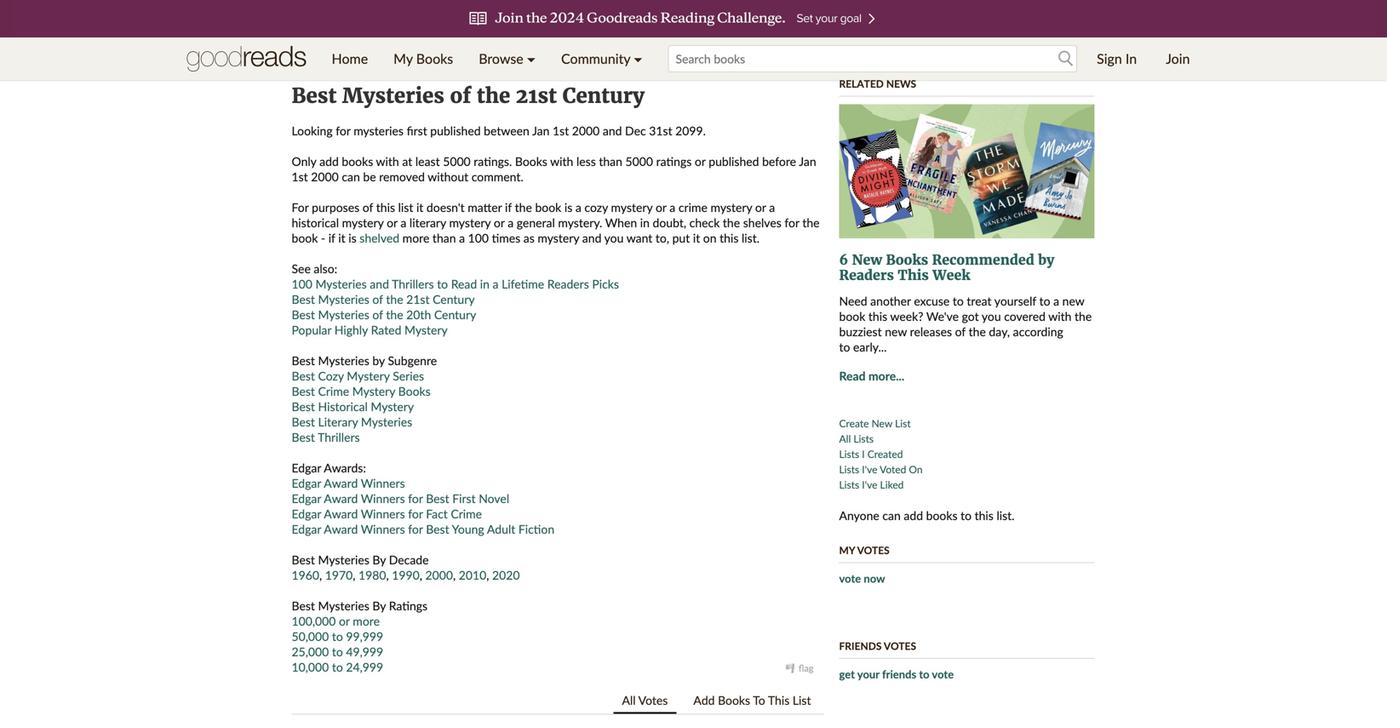 Task type: locate. For each thing, give the bounding box(es) containing it.
0 horizontal spatial book
[[292, 231, 318, 245]]

a down doesn't
[[459, 231, 465, 245]]

1 horizontal spatial books
[[926, 509, 958, 523]]

liked
[[880, 479, 904, 491]]

you down treat
[[982, 309, 1001, 324]]

▾ right community
[[634, 50, 643, 67]]

by for decade
[[372, 553, 386, 567]]

4 award from the top
[[324, 522, 358, 537]]

4 , from the left
[[420, 568, 422, 582]]

0 horizontal spatial if
[[328, 231, 335, 245]]

this right the to
[[768, 693, 790, 708]]

this inside for purposes of this list it doesn't matter if the book is a cozy mystery or a crime mystery or a historical mystery or a literary mystery or a general mystery. when in doubt, check the shelves for the book - if it is
[[376, 200, 395, 215]]

0 horizontal spatial my
[[394, 50, 413, 67]]

all left add
[[622, 693, 636, 708]]

you inside the need another excuse to treat yourself to a new book this week? we've got you covered with the buzziest new releases of the day, according to early...
[[982, 309, 1001, 324]]

new inside 6 new books recommended by readers this week
[[852, 252, 882, 269]]

it right -
[[338, 231, 345, 245]]

we've
[[926, 309, 959, 324]]

1 vertical spatial published
[[709, 154, 759, 169]]

0 vertical spatial new
[[852, 252, 882, 269]]

by up 1980 link
[[372, 553, 386, 567]]

0 vertical spatial book
[[535, 200, 561, 215]]

0 horizontal spatial you
[[604, 231, 624, 245]]

0 horizontal spatial it
[[338, 231, 345, 245]]

of up looking for mysteries first published between jan 1st 2000 and dec 31st 2099.
[[450, 83, 471, 109]]

thrillers inside best mysteries by subgenre best cozy mystery series best crime mystery books best historical mystery best literary mysteries best thrillers
[[318, 430, 360, 445]]

0 vertical spatial 100
[[468, 231, 489, 245]]

2 horizontal spatial with
[[1049, 309, 1072, 324]]

1 vertical spatial my
[[839, 544, 855, 557]]

2 by from the top
[[372, 599, 386, 613]]

5000 down dec
[[626, 154, 653, 169]]

1 winners from the top
[[361, 476, 405, 491]]

cozy
[[318, 369, 344, 383]]

and up best mysteries of the 21st century link on the left
[[370, 277, 389, 291]]

0 horizontal spatial than
[[433, 231, 456, 245]]

mysteries
[[354, 123, 404, 138]]

0 horizontal spatial ▾
[[527, 50, 536, 67]]

lists down lists i created 'link'
[[839, 463, 859, 476]]

if
[[505, 200, 512, 215], [328, 231, 335, 245]]

1 vertical spatial by
[[372, 353, 385, 368]]

1 vertical spatial list.
[[997, 509, 1015, 523]]

, left 1970
[[319, 568, 322, 582]]

friends
[[839, 640, 882, 653]]

read left lifetime
[[451, 277, 477, 291]]

0 horizontal spatial 5000
[[443, 154, 471, 169]]

, left 1990 link
[[386, 568, 389, 582]]

readers left picks
[[547, 277, 589, 291]]

1 edgar from the top
[[292, 461, 321, 475]]

20th
[[406, 307, 431, 322]]

vote now
[[839, 572, 885, 586]]

best mysteries of the 21st century link
[[292, 292, 475, 307]]

my for my votes
[[839, 544, 855, 557]]

all down create
[[839, 433, 851, 445]]

votes for my votes
[[857, 544, 890, 557]]

if right matter
[[505, 200, 512, 215]]

2010
[[459, 568, 486, 582]]

all votes
[[622, 693, 668, 708]]

add down 'liked'
[[904, 509, 923, 523]]

a inside see also: 100 mysteries and thrillers to read in a lifetime readers picks best mysteries of the 21st century best mysteries of the 20th century popular highly rated mystery
[[493, 277, 499, 291]]

mystery up check
[[711, 200, 752, 215]]

0 vertical spatial vote
[[839, 572, 861, 586]]

vote right friends
[[932, 668, 954, 681]]

it
[[416, 200, 424, 215], [338, 231, 345, 245], [693, 231, 700, 245]]

by
[[372, 553, 386, 567], [372, 599, 386, 613]]

1 horizontal spatial 1st
[[553, 123, 569, 138]]

1 horizontal spatial with
[[550, 154, 573, 169]]

1 horizontal spatial all
[[839, 433, 851, 445]]

2 horizontal spatial 2000
[[572, 123, 600, 138]]

1 horizontal spatial in
[[640, 215, 650, 230]]

0 horizontal spatial new
[[885, 325, 907, 339]]

0 vertical spatial than
[[599, 154, 622, 169]]

awards:
[[324, 461, 366, 475]]

▾ right browse
[[527, 50, 536, 67]]

my up the vote now
[[839, 544, 855, 557]]

shelved more than a 100 times as mystery and you want to, put it on this list.
[[360, 231, 760, 245]]

books up comment.
[[515, 154, 547, 169]]

sign
[[1097, 50, 1122, 67]]

4 winners from the top
[[361, 522, 405, 537]]

1 horizontal spatial book
[[535, 200, 561, 215]]

day, according
[[989, 325, 1063, 339]]

0 vertical spatial votes
[[857, 544, 890, 557]]

thrillers up 20th at left
[[392, 277, 434, 291]]

only
[[292, 154, 316, 169]]

menu
[[319, 37, 655, 80]]

1 vertical spatial can
[[883, 509, 901, 523]]

the down got
[[969, 325, 986, 339]]

fact
[[426, 507, 448, 521]]

1 vertical spatial votes
[[884, 640, 916, 653]]

1 horizontal spatial readers
[[839, 267, 894, 284]]

books inside 6 new books recommended by readers this week
[[886, 252, 928, 269]]

0 vertical spatial jan
[[532, 123, 550, 138]]

in inside see also: 100 mysteries and thrillers to read in a lifetime readers picks best mysteries of the 21st century best mysteries of the 20th century popular highly rated mystery
[[480, 277, 490, 291]]

2 horizontal spatial and
[[603, 123, 622, 138]]

a inside the need another excuse to treat yourself to a new book this week? we've got you covered with the buzziest new releases of the day, according to early...
[[1054, 294, 1059, 308]]

▾ inside dropdown button
[[527, 50, 536, 67]]

0 horizontal spatial list.
[[742, 231, 760, 245]]

or up the shelved
[[387, 215, 398, 230]]

10,000 to 24,999 link
[[292, 660, 383, 674]]

mystery up the shelved
[[342, 215, 384, 230]]

for purposes of this list it doesn't matter if the book is a cozy mystery or a crime mystery or a historical mystery or a literary mystery or a general mystery. when in doubt, check the shelves for the book - if it is
[[292, 200, 820, 245]]

by inside best mysteries by decade 1960 , 1970 , 1980 , 1990 , 2000 , 2010 , 2020
[[372, 553, 386, 567]]

1960
[[292, 568, 319, 582]]

add
[[693, 693, 715, 708]]

2000
[[572, 123, 600, 138], [311, 169, 339, 184], [425, 568, 453, 582]]

0 horizontal spatial this
[[768, 693, 790, 708]]

mystery down best cozy mystery series link
[[352, 384, 395, 399]]

new
[[852, 252, 882, 269], [872, 417, 892, 430]]

books inside my books link
[[416, 50, 453, 67]]

2000 link
[[425, 568, 453, 582]]

add right only
[[319, 154, 339, 169]]

0 vertical spatial all
[[839, 433, 851, 445]]

books
[[342, 154, 373, 169], [926, 509, 958, 523]]

0 horizontal spatial jan
[[532, 123, 550, 138]]

least
[[415, 154, 440, 169]]

read more... link
[[839, 369, 905, 383]]

, left 2010 link
[[453, 568, 456, 582]]

the right covered
[[1075, 309, 1092, 324]]

2000 left 2010 link
[[425, 568, 453, 582]]

Search books text field
[[668, 45, 1077, 72]]

listopia link
[[292, 40, 361, 61]]

1 5000 from the left
[[443, 154, 471, 169]]

of
[[450, 83, 471, 109], [363, 200, 373, 215], [372, 292, 383, 307], [372, 307, 383, 322], [955, 325, 966, 339]]

a right yourself
[[1054, 294, 1059, 308]]

21st up between
[[516, 83, 557, 109]]

put
[[672, 231, 690, 245]]

readers inside 6 new books recommended by readers this week
[[839, 267, 894, 284]]

than inside only add books with at least 5000 ratings. books with less than 5000 ratings or published before jan 1st 2000 can be removed without comment.
[[599, 154, 622, 169]]

1 vertical spatial read
[[839, 369, 866, 383]]

0 horizontal spatial 2000
[[311, 169, 339, 184]]

1st down only
[[292, 169, 308, 184]]

books inside best mysteries by subgenre best cozy mystery series best crime mystery books best historical mystery best literary mysteries best thrillers
[[398, 384, 431, 399]]

votes up now
[[857, 544, 890, 557]]

treat
[[967, 294, 992, 308]]

with left less
[[550, 154, 573, 169]]

want
[[627, 231, 653, 245]]

thrillers inside see also: 100 mysteries and thrillers to read in a lifetime readers picks best mysteries of the 21st century best mysteries of the 20th century popular highly rated mystery
[[392, 277, 434, 291]]

1st
[[553, 123, 569, 138], [292, 169, 308, 184]]

ratings
[[389, 599, 428, 613]]

1 ▾ from the left
[[527, 50, 536, 67]]

sign in link
[[1084, 37, 1150, 80]]

books left the to
[[718, 693, 750, 708]]

if right -
[[328, 231, 335, 245]]

winners
[[361, 476, 405, 491], [361, 491, 405, 506], [361, 507, 405, 521], [361, 522, 405, 537]]

new for 6
[[852, 252, 882, 269]]

6
[[839, 252, 848, 269]]

1 vertical spatial i've
[[862, 479, 878, 491]]

0 vertical spatial by
[[372, 553, 386, 567]]

, left 2000 link
[[420, 568, 422, 582]]

new down week?
[[885, 325, 907, 339]]

0 vertical spatial list.
[[742, 231, 760, 245]]

by inside best mysteries by ratings 100,000 or more 50,000 to 99,999 25,000 to 49,999 10,000 to 24,999
[[372, 599, 386, 613]]

of down got
[[955, 325, 966, 339]]

1 horizontal spatial 2000
[[425, 568, 453, 582]]

now
[[864, 572, 885, 586]]

votes for friends votes
[[884, 640, 916, 653]]

published left before
[[709, 154, 759, 169]]

0 vertical spatial my
[[394, 50, 413, 67]]

0 vertical spatial read
[[451, 277, 477, 291]]

None submit
[[1041, 40, 1091, 58]]

of down be
[[363, 200, 373, 215]]

with right covered
[[1049, 309, 1072, 324]]

0 horizontal spatial 1st
[[292, 169, 308, 184]]

best mysteries by decade 1960 , 1970 , 1980 , 1990 , 2000 , 2010 , 2020
[[292, 553, 520, 582]]

0 horizontal spatial all
[[622, 693, 636, 708]]

31st
[[649, 123, 672, 138]]

list up created
[[895, 417, 911, 430]]

a left lifetime
[[493, 277, 499, 291]]

to
[[753, 693, 765, 708]]

1 horizontal spatial 5000
[[626, 154, 653, 169]]

you down when
[[604, 231, 624, 245]]

new right 6
[[852, 252, 882, 269]]

join goodreads' 2024 reading challenge image
[[12, 0, 1375, 37]]

0 horizontal spatial readers
[[547, 277, 589, 291]]

0 horizontal spatial 21st
[[406, 292, 430, 307]]

0 horizontal spatial can
[[342, 169, 360, 184]]

votes up friends
[[884, 640, 916, 653]]

crime up young
[[451, 507, 482, 521]]

new inside create new list all lists lists i created lists i've voted on lists i've liked
[[872, 417, 892, 430]]

rated
[[371, 323, 401, 337]]

1 vertical spatial 1st
[[292, 169, 308, 184]]

by inside 6 new books recommended by readers this week
[[1038, 252, 1055, 269]]

lists i've voted on link
[[839, 463, 923, 476]]

1 vertical spatial jan
[[799, 154, 816, 169]]

0 horizontal spatial is
[[349, 231, 357, 245]]

0 horizontal spatial by
[[372, 353, 385, 368]]

and down mystery.
[[582, 231, 602, 245]]

2 ▾ from the left
[[634, 50, 643, 67]]

1 horizontal spatial published
[[709, 154, 759, 169]]

readers
[[839, 267, 894, 284], [547, 277, 589, 291]]

vote left now
[[839, 572, 861, 586]]

0 horizontal spatial thrillers
[[318, 430, 360, 445]]

1 horizontal spatial by
[[1038, 252, 1055, 269]]

list inside create new list all lists lists i created lists i've voted on lists i've liked
[[895, 417, 911, 430]]

this
[[898, 267, 929, 284], [768, 693, 790, 708]]

novel
[[479, 491, 509, 506]]

my votes
[[839, 544, 890, 557]]

got
[[962, 309, 979, 324]]

2 i've from the top
[[862, 479, 878, 491]]

my votes link
[[839, 544, 890, 557]]

doubt,
[[653, 215, 686, 230]]

decade
[[389, 553, 429, 567]]

when
[[605, 215, 637, 230]]

with left at
[[376, 154, 399, 169]]

crime inside edgar awards: edgar award winners edgar award winners for best first novel edgar award winners for fact crime edgar award winners for best young adult fiction
[[451, 507, 482, 521]]

1 by from the top
[[372, 553, 386, 567]]

1 horizontal spatial new
[[1062, 294, 1085, 308]]

with inside the need another excuse to treat yourself to a new book this week? we've got you covered with the buzziest new releases of the day, according to early...
[[1049, 309, 1072, 324]]

buzziest
[[839, 325, 882, 339]]

book
[[535, 200, 561, 215], [292, 231, 318, 245], [839, 309, 866, 324]]

Search for books to add to your shelves search field
[[668, 45, 1077, 72]]

1 vertical spatial new
[[885, 325, 907, 339]]

by left ratings at the left bottom of page
[[372, 599, 386, 613]]

0 vertical spatial in
[[640, 215, 650, 230]]

3 , from the left
[[386, 568, 389, 582]]

5000
[[443, 154, 471, 169], [626, 154, 653, 169]]

1 horizontal spatial ▾
[[634, 50, 643, 67]]

1 vertical spatial by
[[372, 599, 386, 613]]

new right create
[[872, 417, 892, 430]]

1970 link
[[325, 568, 353, 582]]

1 , from the left
[[319, 568, 322, 582]]

1 vertical spatial you
[[982, 309, 1001, 324]]

before
[[762, 154, 796, 169]]

winners up edgar award winners for fact crime link in the bottom left of the page
[[361, 491, 405, 506]]

popular highly rated mystery link
[[292, 323, 448, 337]]

list down flag link
[[793, 693, 811, 708]]

it left on
[[693, 231, 700, 245]]

by for ratings
[[372, 599, 386, 613]]

1 horizontal spatial if
[[505, 200, 512, 215]]

releases
[[910, 325, 952, 339]]

published down best mysteries of the 21st century
[[430, 123, 481, 138]]

of down best mysteries of the 21st century link on the left
[[372, 307, 383, 322]]

1 vertical spatial more
[[353, 614, 380, 628]]

winners up edgar award winners for best first novel link
[[361, 476, 405, 491]]

removed
[[379, 169, 425, 184]]

browse ▾ button
[[466, 37, 548, 80]]

between
[[484, 123, 530, 138]]

▾ inside "popup button"
[[634, 50, 643, 67]]

1 horizontal spatial my
[[839, 544, 855, 557]]

in left lifetime
[[480, 277, 490, 291]]

1 award from the top
[[324, 476, 358, 491]]

check
[[689, 215, 720, 230]]

1 horizontal spatial add
[[904, 509, 923, 523]]

thrillers down literary
[[318, 430, 360, 445]]

2000 down only
[[311, 169, 339, 184]]

a down 'list' at the left top
[[401, 215, 407, 230]]

published
[[430, 123, 481, 138], [709, 154, 759, 169]]

book left -
[[292, 231, 318, 245]]

1 vertical spatial crime
[[451, 507, 482, 521]]

the up general
[[515, 200, 532, 215]]

100 down see
[[292, 277, 312, 291]]

0 horizontal spatial 100
[[292, 277, 312, 291]]

0 vertical spatial list
[[895, 417, 911, 430]]

can left be
[[342, 169, 360, 184]]

mysteries
[[342, 83, 444, 109], [315, 277, 367, 291], [318, 292, 369, 307], [318, 307, 369, 322], [318, 353, 369, 368], [361, 415, 412, 429], [318, 553, 369, 567], [318, 599, 369, 613]]

a up shelves
[[769, 200, 775, 215]]

1 horizontal spatial you
[[982, 309, 1001, 324]]

and left dec
[[603, 123, 622, 138]]

books inside only add books with at least 5000 ratings. books with less than 5000 ratings or published before jan 1st 2000 can be removed without comment.
[[342, 154, 373, 169]]

cozy
[[585, 200, 608, 215]]

2 vertical spatial votes
[[638, 693, 668, 708]]

books up best mysteries of the 21st century
[[416, 50, 453, 67]]

vote now link
[[839, 572, 885, 586]]

more up 99,999
[[353, 614, 380, 628]]

2 vertical spatial century
[[434, 307, 476, 322]]

0 horizontal spatial books
[[342, 154, 373, 169]]

mystery
[[611, 200, 653, 215], [711, 200, 752, 215], [342, 215, 384, 230], [449, 215, 491, 230], [538, 231, 579, 245]]

book up general
[[535, 200, 561, 215]]

2010 link
[[459, 568, 486, 582]]

1 vertical spatial new
[[872, 417, 892, 430]]

1 horizontal spatial jan
[[799, 154, 816, 169]]

1 vertical spatial list
[[793, 693, 811, 708]]

, left 1980 link
[[353, 568, 355, 582]]

than
[[599, 154, 622, 169], [433, 231, 456, 245]]

in
[[1126, 50, 1137, 67]]

menu containing home
[[319, 37, 655, 80]]

of up best mysteries of the 20th century link
[[372, 292, 383, 307]]

0 vertical spatial can
[[342, 169, 360, 184]]

it right 'list' at the left top
[[416, 200, 424, 215]]

i've down lists i created 'link'
[[862, 463, 878, 476]]

▾
[[527, 50, 536, 67], [634, 50, 643, 67]]

5000 up without
[[443, 154, 471, 169]]

can down 'liked'
[[883, 509, 901, 523]]

0 horizontal spatial add
[[319, 154, 339, 169]]

1 horizontal spatial 100
[[468, 231, 489, 245]]

0 horizontal spatial and
[[370, 277, 389, 291]]

to inside see also: 100 mysteries and thrillers to read in a lifetime readers picks best mysteries of the 21st century best mysteries of the 20th century popular highly rated mystery
[[437, 277, 448, 291]]

a
[[576, 200, 581, 215], [670, 200, 676, 215], [769, 200, 775, 215], [401, 215, 407, 230], [508, 215, 514, 230], [459, 231, 465, 245], [493, 277, 499, 291], [1054, 294, 1059, 308]]

this
[[376, 200, 395, 215], [720, 231, 739, 245], [869, 309, 888, 324], [975, 509, 994, 523]]

0 vertical spatial 21st
[[516, 83, 557, 109]]

1 vertical spatial book
[[292, 231, 318, 245]]

0 vertical spatial published
[[430, 123, 481, 138]]

1 horizontal spatial can
[[883, 509, 901, 523]]

in up the want
[[640, 215, 650, 230]]

of inside the need another excuse to treat yourself to a new book this week? we've got you covered with the buzziest new releases of the day, according to early...
[[955, 325, 966, 339]]

▾ for browse ▾
[[527, 50, 536, 67]]

0 vertical spatial add
[[319, 154, 339, 169]]

24,999
[[346, 660, 383, 674]]

more...
[[869, 369, 905, 383]]

1 vertical spatial and
[[582, 231, 602, 245]]

1 vertical spatial all
[[622, 693, 636, 708]]

edgar award winners link
[[292, 476, 405, 491]]

, left the 2020 link
[[486, 568, 489, 582]]

1 vertical spatial books
[[926, 509, 958, 523]]

best inside best mysteries by ratings 100,000 or more 50,000 to 99,999 25,000 to 49,999 10,000 to 24,999
[[292, 599, 315, 613]]

or up times
[[494, 215, 505, 230]]

all inside create new list all lists lists i created lists i've voted on lists i've liked
[[839, 433, 851, 445]]

jan right between
[[532, 123, 550, 138]]

join
[[1166, 50, 1190, 67]]

listopia
[[292, 40, 361, 61]]

by up best cozy mystery series link
[[372, 353, 385, 368]]

6 new books recommended by readers this week link
[[839, 252, 1095, 284]]

more inside best mysteries by ratings 100,000 or more 50,000 to 99,999 25,000 to 49,999 10,000 to 24,999
[[353, 614, 380, 628]]

and inside see also: 100 mysteries and thrillers to read in a lifetime readers picks best mysteries of the 21st century best mysteries of the 20th century popular highly rated mystery
[[370, 277, 389, 291]]

browse
[[479, 50, 523, 67]]

new up day, according
[[1062, 294, 1085, 308]]

times
[[492, 231, 520, 245]]

is up mystery.
[[564, 200, 573, 215]]

2 vertical spatial book
[[839, 309, 866, 324]]

0 vertical spatial by
[[1038, 252, 1055, 269]]

winners down edgar award winners for best first novel link
[[361, 507, 405, 521]]

1 horizontal spatial crime
[[451, 507, 482, 521]]

mystery inside see also: 100 mysteries and thrillers to read in a lifetime readers picks best mysteries of the 21st century best mysteries of the 20th century popular highly rated mystery
[[405, 323, 448, 337]]

fiction
[[518, 522, 555, 537]]

1 vertical spatial in
[[480, 277, 490, 291]]

2 vertical spatial and
[[370, 277, 389, 291]]



Task type: describe. For each thing, give the bounding box(es) containing it.
edgar award winners for best young adult fiction link
[[292, 522, 555, 537]]

a up times
[[508, 215, 514, 230]]

1 horizontal spatial read
[[839, 369, 866, 383]]

as
[[524, 231, 535, 245]]

1980 link
[[359, 568, 386, 582]]

100,000 or more link
[[292, 614, 380, 628]]

community ▾
[[561, 50, 643, 67]]

excuse
[[914, 294, 950, 308]]

best inside best mysteries by decade 1960 , 1970 , 1980 , 1990 , 2000 , 2010 , 2020
[[292, 553, 315, 567]]

looking
[[292, 123, 333, 138]]

read more...
[[839, 369, 905, 383]]

-
[[321, 231, 325, 245]]

or up shelves
[[755, 200, 766, 215]]

0 vertical spatial is
[[564, 200, 573, 215]]

▾ for community ▾
[[634, 50, 643, 67]]

my for my books
[[394, 50, 413, 67]]

lists up anyone at the right bottom of page
[[839, 479, 859, 491]]

edgar award winners for best first novel link
[[292, 491, 509, 506]]

literary
[[318, 415, 358, 429]]

edgar awards: edgar award winners edgar award winners for best first novel edgar award winners for fact crime edgar award winners for best young adult fiction
[[292, 461, 555, 537]]

ratings.
[[474, 154, 512, 169]]

friends votes link
[[839, 640, 916, 653]]

this inside the need another excuse to treat yourself to a new book this week? we've got you covered with the buzziest new releases of the day, according to early...
[[869, 309, 888, 324]]

popular
[[292, 323, 331, 337]]

community ▾ button
[[548, 37, 655, 80]]

6 , from the left
[[486, 568, 489, 582]]

related
[[839, 77, 884, 90]]

0 vertical spatial you
[[604, 231, 624, 245]]

3 winners from the top
[[361, 507, 405, 521]]

books inside the add books to this list link
[[718, 693, 750, 708]]

for
[[292, 200, 309, 215]]

or inside only add books with at least 5000 ratings. books with less than 5000 ratings or published before jan 1st 2000 can be removed without comment.
[[695, 154, 706, 169]]

new for create
[[872, 417, 892, 430]]

best mysteries of the 20th century link
[[292, 307, 476, 322]]

lists left i
[[839, 448, 859, 460]]

1990
[[392, 568, 420, 582]]

0 vertical spatial new
[[1062, 294, 1085, 308]]

created
[[868, 448, 903, 460]]

99,999
[[346, 629, 383, 644]]

list
[[398, 200, 413, 215]]

2099.
[[675, 123, 706, 138]]

1 horizontal spatial list.
[[997, 509, 1015, 523]]

flag
[[799, 663, 814, 674]]

in inside for purposes of this list it doesn't matter if the book is a cozy mystery or a crime mystery or a historical mystery or a literary mystery or a general mystery. when in doubt, check the shelves for the book - if it is
[[640, 215, 650, 230]]

shelved
[[360, 231, 399, 245]]

best historical mystery link
[[292, 399, 414, 414]]

books inside only add books with at least 5000 ratings. books with less than 5000 ratings or published before jan 1st 2000 can be removed without comment.
[[515, 154, 547, 169]]

recommended
[[932, 252, 1034, 269]]

read inside see also: 100 mysteries and thrillers to read in a lifetime readers picks best mysteries of the 21st century best mysteries of the 20th century popular highly rated mystery
[[451, 277, 477, 291]]

0 horizontal spatial with
[[376, 154, 399, 169]]

picks
[[592, 277, 619, 291]]

1 vertical spatial century
[[433, 292, 475, 307]]

published inside only add books with at least 5000 ratings. books with less than 5000 ratings or published before jan 1st 2000 can be removed without comment.
[[709, 154, 759, 169]]

readers inside see also: 100 mysteries and thrillers to read in a lifetime readers picks best mysteries of the 21st century best mysteries of the 20th century popular highly rated mystery
[[547, 277, 589, 291]]

2 winners from the top
[[361, 491, 405, 506]]

series
[[393, 369, 424, 383]]

edgar award winners for fact crime link
[[292, 507, 482, 521]]

or inside best mysteries by ratings 100,000 or more 50,000 to 99,999 25,000 to 49,999 10,000 to 24,999
[[339, 614, 350, 628]]

21st inside see also: 100 mysteries and thrillers to read in a lifetime readers picks best mysteries of the 21st century best mysteries of the 20th century popular highly rated mystery
[[406, 292, 430, 307]]

lists up i
[[854, 433, 874, 445]]

mysteries inside best mysteries by decade 1960 , 1970 , 1980 , 1990 , 2000 , 2010 , 2020
[[318, 553, 369, 567]]

looking for mysteries first published between jan 1st 2000 and dec 31st 2099.
[[292, 123, 706, 138]]

for inside for purposes of this list it doesn't matter if the book is a cozy mystery or a crime mystery or a historical mystery or a literary mystery or a general mystery. when in doubt, check the shelves for the book - if it is
[[785, 215, 799, 230]]

friends
[[882, 668, 916, 681]]

see also: 100 mysteries and thrillers to read in a lifetime readers picks best mysteries of the 21st century best mysteries of the 20th century popular highly rated mystery
[[292, 261, 619, 337]]

1 vertical spatial than
[[433, 231, 456, 245]]

only add books with at least 5000 ratings. books with less than 5000 ratings or published before jan 1st 2000 can be removed without comment.
[[292, 154, 816, 184]]

crime inside best mysteries by subgenre best cozy mystery series best crime mystery books best historical mystery best literary mysteries best thrillers
[[318, 384, 349, 399]]

the up the 'rated'
[[386, 307, 403, 322]]

to early...
[[839, 340, 887, 354]]

2 horizontal spatial it
[[693, 231, 700, 245]]

a up mystery.
[[576, 200, 581, 215]]

1 i've from the top
[[862, 463, 878, 476]]

Search lists text field
[[839, 40, 1036, 57]]

mystery down matter
[[449, 215, 491, 230]]

best mysteries by subgenre best cozy mystery series best crime mystery books best historical mystery best literary mysteries best thrillers
[[292, 353, 437, 445]]

2000 inside only add books with at least 5000 ratings. books with less than 5000 ratings or published before jan 1st 2000 can be removed without comment.
[[311, 169, 339, 184]]

0 vertical spatial 2000
[[572, 123, 600, 138]]

best cozy mystery series link
[[292, 369, 424, 383]]

community
[[561, 50, 630, 67]]

general
[[517, 215, 555, 230]]

5 , from the left
[[453, 568, 456, 582]]

yourself
[[994, 294, 1036, 308]]

2 award from the top
[[324, 491, 358, 506]]

this inside 6 new books recommended by readers this week
[[898, 267, 929, 284]]

can inside only add books with at least 5000 ratings. books with less than 5000 ratings or published before jan 1st 2000 can be removed without comment.
[[342, 169, 360, 184]]

anyone
[[839, 509, 880, 523]]

be
[[363, 169, 376, 184]]

50,000 to 99,999 link
[[292, 629, 383, 644]]

book inside the need another excuse to treat yourself to a new book this week? we've got you covered with the buzziest new releases of the day, according to early...
[[839, 309, 866, 324]]

2 5000 from the left
[[626, 154, 653, 169]]

comment.
[[472, 169, 523, 184]]

best literary mysteries link
[[292, 415, 412, 429]]

best thrillers link
[[292, 430, 360, 445]]

the up looking for mysteries first published between jan 1st 2000 and dec 31st 2099.
[[477, 83, 510, 109]]

2000 inside best mysteries by decade 1960 , 1970 , 1980 , 1990 , 2000 , 2010 , 2020
[[425, 568, 453, 582]]

voted
[[880, 463, 906, 476]]

covered
[[1004, 309, 1046, 324]]

2020 link
[[492, 568, 520, 582]]

flag link
[[786, 663, 814, 674]]

literary
[[410, 215, 446, 230]]

see
[[292, 261, 311, 276]]

historical
[[318, 399, 368, 414]]

young
[[452, 522, 484, 537]]

4 edgar from the top
[[292, 507, 321, 521]]

by inside best mysteries by subgenre best cozy mystery series best crime mystery books best historical mystery best literary mysteries best thrillers
[[372, 353, 385, 368]]

get
[[839, 668, 855, 681]]

0 vertical spatial and
[[603, 123, 622, 138]]

sign in
[[1097, 50, 1137, 67]]

also:
[[314, 261, 337, 276]]

100 inside see also: 100 mysteries and thrillers to read in a lifetime readers picks best mysteries of the 21st century best mysteries of the 20th century popular highly rated mystery
[[292, 277, 312, 291]]

week
[[933, 267, 971, 284]]

subgenre
[[388, 353, 437, 368]]

mysteries inside best mysteries by ratings 100,000 or more 50,000 to 99,999 25,000 to 49,999 10,000 to 24,999
[[318, 599, 369, 613]]

1 horizontal spatial it
[[416, 200, 424, 215]]

need
[[839, 294, 867, 308]]

or up doubt,
[[656, 200, 667, 215]]

mystery up when
[[611, 200, 653, 215]]

5 edgar from the top
[[292, 522, 321, 537]]

1 vertical spatial is
[[349, 231, 357, 245]]

of inside for purposes of this list it doesn't matter if the book is a cozy mystery or a crime mystery or a historical mystery or a literary mystery or a general mystery. when in doubt, check the shelves for the book - if it is
[[363, 200, 373, 215]]

home link
[[319, 37, 381, 80]]

related news
[[839, 77, 916, 90]]

friends votes
[[839, 640, 916, 653]]

ratings
[[656, 154, 692, 169]]

0 vertical spatial if
[[505, 200, 512, 215]]

votes for all votes
[[638, 693, 668, 708]]

1980
[[359, 568, 386, 582]]

browse ▾
[[479, 50, 536, 67]]

mystery down series
[[371, 399, 414, 414]]

doesn't
[[427, 200, 465, 215]]

jan inside only add books with at least 5000 ratings. books with less than 5000 ratings or published before jan 1st 2000 can be removed without comment.
[[799, 154, 816, 169]]

the right check
[[723, 215, 740, 230]]

10,000
[[292, 660, 329, 674]]

create
[[839, 417, 869, 430]]

purposes
[[312, 200, 360, 215]]

1 horizontal spatial more
[[403, 231, 429, 245]]

at
[[402, 154, 412, 169]]

best mysteries by ratings 100,000 or more 50,000 to 99,999 25,000 to 49,999 10,000 to 24,999
[[292, 599, 428, 674]]

add books to this list
[[693, 693, 811, 708]]

50,000
[[292, 629, 329, 644]]

0 vertical spatial century
[[563, 83, 645, 109]]

the right shelves
[[802, 215, 820, 230]]

lists i created link
[[839, 448, 903, 460]]

3 edgar from the top
[[292, 491, 321, 506]]

on
[[909, 463, 923, 476]]

mystery up 'best crime mystery books' link
[[347, 369, 390, 383]]

2 , from the left
[[353, 568, 355, 582]]

all inside 'all votes' link
[[622, 693, 636, 708]]

a up doubt,
[[670, 200, 676, 215]]

all votes link
[[614, 689, 676, 714]]

add inside only add books with at least 5000 ratings. books with less than 5000 ratings or published before jan 1st 2000 can be removed without comment.
[[319, 154, 339, 169]]

1 vertical spatial this
[[768, 693, 790, 708]]

3 award from the top
[[324, 507, 358, 521]]

get your friends to vote link
[[839, 668, 954, 681]]

the up best mysteries of the 20th century link
[[386, 292, 403, 307]]

1st inside only add books with at least 5000 ratings. books with less than 5000 ratings or published before jan 1st 2000 can be removed without comment.
[[292, 169, 308, 184]]

2 edgar from the top
[[292, 476, 321, 491]]

0 vertical spatial 1st
[[553, 123, 569, 138]]

mystery down mystery.
[[538, 231, 579, 245]]

1 horizontal spatial vote
[[932, 668, 954, 681]]

6 new books recommended by readers this week
[[839, 252, 1055, 284]]



Task type: vqa. For each thing, say whether or not it's contained in the screenshot.
VOTES associated with My Votes
yes



